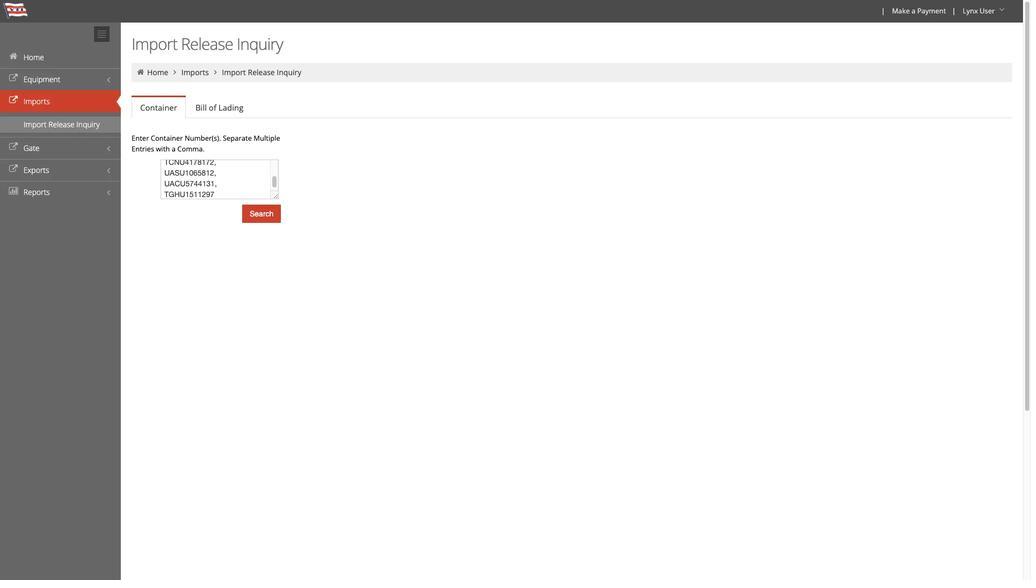 Task type: describe. For each thing, give the bounding box(es) containing it.
bill of lading link
[[187, 97, 252, 118]]

separate
[[223, 133, 252, 143]]

external link image for equipment
[[8, 75, 19, 82]]

gate
[[23, 143, 40, 153]]

release for left import release inquiry link
[[48, 119, 75, 130]]

angle right image
[[170, 68, 180, 76]]

lynx user link
[[959, 0, 1012, 23]]

1 vertical spatial imports link
[[0, 90, 121, 112]]

2 vertical spatial import
[[24, 119, 47, 130]]

lading
[[219, 102, 244, 113]]

1 vertical spatial import
[[222, 67, 246, 77]]

1 horizontal spatial imports
[[181, 67, 209, 77]]

bill of lading
[[196, 102, 244, 113]]

1 vertical spatial inquiry
[[277, 67, 302, 77]]

1 horizontal spatial home
[[147, 67, 168, 77]]

bill
[[196, 102, 207, 113]]

0 vertical spatial inquiry
[[237, 33, 283, 55]]

reports
[[23, 187, 50, 197]]

0 vertical spatial imports link
[[181, 67, 209, 77]]

2 vertical spatial import release inquiry
[[24, 119, 100, 130]]

2 vertical spatial inquiry
[[76, 119, 100, 130]]

equipment link
[[0, 68, 121, 90]]

0 vertical spatial release
[[181, 33, 233, 55]]

0 horizontal spatial import release inquiry link
[[0, 117, 121, 133]]

0 vertical spatial import release inquiry link
[[222, 67, 302, 77]]

1 horizontal spatial home link
[[147, 67, 168, 77]]

gate link
[[0, 137, 121, 159]]

exports link
[[0, 159, 121, 181]]

1 | from the left
[[882, 6, 886, 16]]

multiple
[[254, 133, 280, 143]]

make a payment
[[893, 6, 947, 16]]

payment
[[918, 6, 947, 16]]

a inside the enter container number(s).  separate multiple entries with a comma.
[[172, 144, 176, 154]]

2 | from the left
[[953, 6, 956, 16]]

external link image for gate
[[8, 143, 19, 151]]

make
[[893, 6, 910, 16]]



Task type: locate. For each thing, give the bounding box(es) containing it.
1 vertical spatial imports
[[23, 96, 50, 106]]

external link image for imports
[[8, 97, 19, 104]]

container up "with"
[[151, 133, 183, 143]]

external link image left 'gate'
[[8, 143, 19, 151]]

1 horizontal spatial import release inquiry link
[[222, 67, 302, 77]]

0 vertical spatial imports
[[181, 67, 209, 77]]

0 horizontal spatial home link
[[0, 46, 121, 68]]

external link image left equipment
[[8, 75, 19, 82]]

home image left angle right image
[[136, 68, 145, 76]]

reports link
[[0, 181, 121, 203]]

1 external link image from the top
[[8, 75, 19, 82]]

comma.
[[177, 144, 205, 154]]

container up enter
[[140, 102, 177, 113]]

0 horizontal spatial imports
[[23, 96, 50, 106]]

0 vertical spatial import
[[132, 33, 177, 55]]

home link up equipment
[[0, 46, 121, 68]]

2 horizontal spatial import
[[222, 67, 246, 77]]

import up angle right image
[[132, 33, 177, 55]]

import
[[132, 33, 177, 55], [222, 67, 246, 77], [24, 119, 47, 130]]

exports
[[23, 165, 49, 175]]

angle down image
[[997, 6, 1008, 13]]

release
[[181, 33, 233, 55], [248, 67, 275, 77], [48, 119, 75, 130]]

lynx
[[963, 6, 979, 16]]

enter container number(s).  separate multiple entries with a comma.
[[132, 133, 280, 154]]

equipment
[[23, 74, 60, 84]]

search
[[250, 210, 274, 218]]

0 vertical spatial home
[[23, 52, 44, 62]]

0 horizontal spatial release
[[48, 119, 75, 130]]

make a payment link
[[888, 0, 950, 23]]

lynx user
[[963, 6, 996, 16]]

1 vertical spatial a
[[172, 144, 176, 154]]

release up gate link
[[48, 119, 75, 130]]

2 external link image from the top
[[8, 97, 19, 104]]

import release inquiry
[[132, 33, 283, 55], [222, 67, 302, 77], [24, 119, 100, 130]]

home image up the equipment link
[[8, 53, 19, 60]]

1 horizontal spatial release
[[181, 33, 233, 55]]

home image
[[8, 53, 19, 60], [136, 68, 145, 76]]

import up 'gate'
[[24, 119, 47, 130]]

2 horizontal spatial release
[[248, 67, 275, 77]]

import release inquiry right angle right icon
[[222, 67, 302, 77]]

home up equipment
[[23, 52, 44, 62]]

search button
[[242, 205, 281, 223]]

import release inquiry link right angle right icon
[[222, 67, 302, 77]]

import release inquiry link
[[222, 67, 302, 77], [0, 117, 121, 133]]

1 vertical spatial external link image
[[8, 97, 19, 104]]

imports link right angle right image
[[181, 67, 209, 77]]

container link
[[132, 97, 186, 118]]

| left lynx
[[953, 6, 956, 16]]

home link
[[0, 46, 121, 68], [147, 67, 168, 77]]

0 horizontal spatial imports link
[[0, 90, 121, 112]]

1 vertical spatial home
[[147, 67, 168, 77]]

with
[[156, 144, 170, 154]]

home image inside home link
[[8, 53, 19, 60]]

entries
[[132, 144, 154, 154]]

None text field
[[161, 160, 279, 199]]

imports link down equipment
[[0, 90, 121, 112]]

1 horizontal spatial |
[[953, 6, 956, 16]]

import release inquiry up gate link
[[24, 119, 100, 130]]

1 horizontal spatial imports link
[[181, 67, 209, 77]]

1 vertical spatial container
[[151, 133, 183, 143]]

a right make
[[912, 6, 916, 16]]

0 horizontal spatial |
[[882, 6, 886, 16]]

user
[[980, 6, 996, 16]]

inquiry
[[237, 33, 283, 55], [277, 67, 302, 77], [76, 119, 100, 130]]

2 vertical spatial release
[[48, 119, 75, 130]]

0 vertical spatial external link image
[[8, 75, 19, 82]]

release right angle right icon
[[248, 67, 275, 77]]

angle right image
[[211, 68, 220, 76]]

1 vertical spatial release
[[248, 67, 275, 77]]

external link image down the equipment link
[[8, 97, 19, 104]]

number(s).
[[185, 133, 221, 143]]

1 vertical spatial import release inquiry
[[222, 67, 302, 77]]

0 vertical spatial home image
[[8, 53, 19, 60]]

imports right angle right image
[[181, 67, 209, 77]]

of
[[209, 102, 217, 113]]

container inside the enter container number(s).  separate multiple entries with a comma.
[[151, 133, 183, 143]]

0 horizontal spatial import
[[24, 119, 47, 130]]

import release inquiry link up gate link
[[0, 117, 121, 133]]

external link image inside gate link
[[8, 143, 19, 151]]

|
[[882, 6, 886, 16], [953, 6, 956, 16]]

release up angle right icon
[[181, 33, 233, 55]]

home link left angle right image
[[147, 67, 168, 77]]

release for the topmost import release inquiry link
[[248, 67, 275, 77]]

home
[[23, 52, 44, 62], [147, 67, 168, 77]]

0 horizontal spatial home image
[[8, 53, 19, 60]]

external link image
[[8, 75, 19, 82], [8, 97, 19, 104], [8, 143, 19, 151]]

0 vertical spatial a
[[912, 6, 916, 16]]

1 horizontal spatial import
[[132, 33, 177, 55]]

1 vertical spatial import release inquiry link
[[0, 117, 121, 133]]

enter
[[132, 133, 149, 143]]

import release inquiry up angle right icon
[[132, 33, 283, 55]]

0 vertical spatial container
[[140, 102, 177, 113]]

| left make
[[882, 6, 886, 16]]

1 horizontal spatial a
[[912, 6, 916, 16]]

bar chart image
[[8, 188, 19, 195]]

3 external link image from the top
[[8, 143, 19, 151]]

0 horizontal spatial a
[[172, 144, 176, 154]]

a
[[912, 6, 916, 16], [172, 144, 176, 154]]

container
[[140, 102, 177, 113], [151, 133, 183, 143]]

0 vertical spatial import release inquiry
[[132, 33, 283, 55]]

1 vertical spatial home image
[[136, 68, 145, 76]]

import right angle right icon
[[222, 67, 246, 77]]

a right "with"
[[172, 144, 176, 154]]

imports
[[181, 67, 209, 77], [23, 96, 50, 106]]

imports link
[[181, 67, 209, 77], [0, 90, 121, 112]]

0 horizontal spatial home
[[23, 52, 44, 62]]

external link image inside the equipment link
[[8, 75, 19, 82]]

external link image
[[8, 166, 19, 173]]

imports down equipment
[[23, 96, 50, 106]]

2 vertical spatial external link image
[[8, 143, 19, 151]]

1 horizontal spatial home image
[[136, 68, 145, 76]]

home left angle right image
[[147, 67, 168, 77]]



Task type: vqa. For each thing, say whether or not it's contained in the screenshot.
Import Release Inquiry
yes



